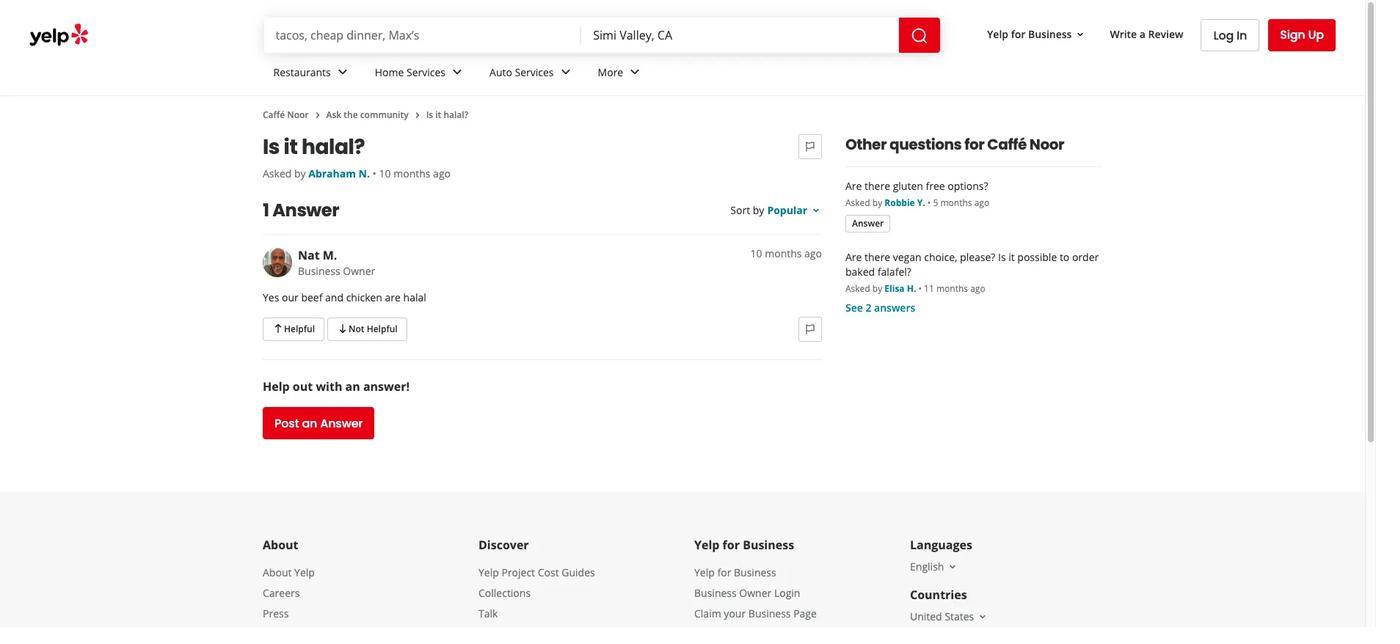 Task type: vqa. For each thing, say whether or not it's contained in the screenshot.
IT
yes



Task type: describe. For each thing, give the bounding box(es) containing it.
elisa
[[885, 283, 905, 295]]

english button
[[910, 560, 959, 574]]

not
[[349, 323, 365, 336]]

0 vertical spatial halal?
[[444, 109, 468, 121]]

press link
[[263, 607, 289, 621]]

answers
[[874, 301, 916, 315]]

write a review
[[1110, 27, 1184, 41]]

y.
[[918, 197, 926, 209]]

nat
[[298, 247, 320, 264]]

languages
[[910, 537, 973, 554]]

english
[[910, 560, 944, 574]]

0 horizontal spatial yelp for business
[[694, 537, 794, 554]]

there for gluten
[[865, 179, 891, 193]]

elisa h. link
[[885, 283, 916, 295]]

1 horizontal spatial 10 months ago
[[751, 247, 822, 261]]

0 horizontal spatial noor
[[287, 109, 309, 121]]

1
[[263, 198, 269, 222]]

n.
[[359, 167, 370, 181]]

claim
[[694, 607, 721, 621]]

post an answer
[[275, 415, 363, 432]]

sign
[[1281, 26, 1306, 43]]

16 nothelpful v2 image
[[337, 323, 349, 335]]

log in link
[[1201, 19, 1260, 51]]

for inside yelp for business button
[[1011, 27, 1026, 41]]

yelp project cost guides collections talk
[[479, 566, 595, 621]]

answer inside post an answer link
[[320, 415, 363, 432]]

careers
[[263, 587, 300, 601]]

united states button
[[910, 610, 989, 624]]

abraham
[[309, 167, 356, 181]]

1 horizontal spatial is
[[426, 109, 433, 121]]

united
[[910, 610, 942, 624]]

out
[[293, 379, 313, 395]]

are
[[385, 291, 401, 305]]

services for auto services
[[515, 65, 554, 79]]

asked for asked by robbie y.
[[846, 197, 870, 209]]

services for home services
[[407, 65, 446, 79]]

caffé noor link
[[263, 109, 309, 121]]

options?
[[948, 179, 989, 193]]

chicken
[[346, 291, 382, 305]]

Find text field
[[276, 27, 570, 43]]

home services
[[375, 65, 446, 79]]

none field find
[[276, 27, 570, 43]]

halal
[[403, 291, 426, 305]]

0 vertical spatial 10 months ago
[[379, 167, 451, 181]]

to
[[1060, 250, 1070, 264]]

helpful button
[[263, 318, 325, 341]]

months for asked by elisa h.
[[937, 283, 968, 295]]

press
[[263, 607, 289, 621]]

are there vegan choice, please? is it possible to order baked falafel?
[[846, 250, 1099, 279]]

for inside yelp for business business owner login claim your business page
[[718, 566, 731, 580]]

ask the community
[[326, 109, 409, 121]]

sign up
[[1281, 26, 1324, 43]]

1 answer
[[263, 198, 339, 222]]

other
[[846, 134, 887, 155]]

5
[[933, 197, 938, 209]]

16 chevron down v2 image
[[947, 561, 959, 573]]

yelp for business inside yelp for business button
[[987, 27, 1072, 41]]

claim your business page link
[[694, 607, 817, 621]]

are for are there gluten free options?
[[846, 179, 862, 193]]

business owner login link
[[694, 587, 801, 601]]

asked for asked by elisa h.
[[846, 283, 870, 295]]

choice,
[[924, 250, 958, 264]]

yelp inside yelp project cost guides collections talk
[[479, 566, 499, 580]]

discover
[[479, 537, 529, 554]]

yelp inside yelp for business business owner login claim your business page
[[694, 566, 715, 580]]

popular button
[[767, 203, 822, 217]]

sort
[[731, 203, 750, 217]]

up
[[1309, 26, 1324, 43]]

business inside button
[[1029, 27, 1072, 41]]

home services link
[[363, 53, 478, 95]]

more link
[[586, 53, 656, 95]]

sort by
[[731, 203, 765, 217]]

post
[[275, 415, 299, 432]]

sign up link
[[1269, 19, 1336, 51]]

asked by abraham n.
[[263, 167, 370, 181]]

1 horizontal spatial noor
[[1030, 134, 1065, 155]]

h.
[[907, 283, 916, 295]]

restaurants link
[[262, 53, 363, 95]]

about for about
[[263, 537, 298, 554]]

yelp for business button
[[982, 21, 1093, 47]]

by for asked by abraham n.
[[294, 167, 306, 181]]

owner inside nat m. business owner
[[343, 264, 375, 278]]

auto
[[490, 65, 512, 79]]

vegan
[[893, 250, 922, 264]]

project
[[502, 566, 535, 580]]

careers link
[[263, 587, 300, 601]]

auto services
[[490, 65, 554, 79]]

help out with an answer!
[[263, 379, 410, 395]]

talk link
[[479, 607, 498, 621]]

see 2 answers link
[[846, 301, 916, 315]]

0 vertical spatial 10
[[379, 167, 391, 181]]

questions
[[890, 134, 962, 155]]

ago for asked by elisa h.
[[971, 283, 986, 295]]

countries
[[910, 587, 967, 603]]

16 chevron down v2 image for sort by
[[810, 205, 822, 216]]

search image
[[911, 27, 929, 44]]

united states
[[910, 610, 974, 624]]

it inside are there vegan choice, please? is it possible to order baked falafel?
[[1009, 250, 1015, 264]]

robbie y. link
[[885, 197, 926, 209]]

write
[[1110, 27, 1137, 41]]

other questions for caffé noor
[[846, 134, 1065, 155]]

falafel?
[[878, 265, 912, 279]]

16 helpful v2 image
[[272, 323, 284, 335]]

beef
[[301, 291, 323, 305]]

16 chevron right v2 image for ask the community
[[412, 109, 423, 121]]

community
[[360, 109, 409, 121]]

16 chevron down v2 image for countries
[[977, 611, 989, 623]]



Task type: locate. For each thing, give the bounding box(es) containing it.
by left "elisa"
[[873, 283, 883, 295]]

1 horizontal spatial helpful
[[367, 323, 398, 336]]

0 horizontal spatial 10
[[379, 167, 391, 181]]

answer
[[273, 198, 339, 222], [852, 217, 884, 229], [320, 415, 363, 432]]

a
[[1140, 27, 1146, 41]]

16 chevron down v2 image left write
[[1075, 28, 1087, 40]]

0 horizontal spatial services
[[407, 65, 446, 79]]

24 chevron down v2 image for more
[[626, 63, 644, 81]]

0 horizontal spatial owner
[[343, 264, 375, 278]]

guides
[[562, 566, 595, 580]]

and
[[325, 291, 344, 305]]

0 vertical spatial 16 chevron down v2 image
[[1075, 28, 1087, 40]]

asked by robbie y.
[[846, 197, 926, 209]]

by for asked by elisa h.
[[873, 283, 883, 295]]

1 services from the left
[[407, 65, 446, 79]]

in
[[1237, 27, 1247, 44]]

2 vertical spatial 16 chevron down v2 image
[[977, 611, 989, 623]]

1 horizontal spatial owner
[[740, 587, 772, 601]]

noor
[[287, 109, 309, 121], [1030, 134, 1065, 155]]

nat m. business owner
[[298, 247, 375, 278]]

2 vertical spatial it
[[1009, 250, 1015, 264]]

by left 'robbie'
[[873, 197, 883, 209]]

16 chevron down v2 image right 'states' at bottom right
[[977, 611, 989, 623]]

1 horizontal spatial is it halal?
[[426, 109, 468, 121]]

months down "popular"
[[765, 247, 802, 261]]

asked by elisa h.
[[846, 283, 916, 295]]

baked
[[846, 265, 875, 279]]

1 vertical spatial 10 months ago
[[751, 247, 822, 261]]

24 chevron down v2 image inside restaurants link
[[334, 63, 351, 81]]

is it halal? down home services link
[[426, 109, 468, 121]]

collections
[[479, 587, 531, 601]]

1 vertical spatial 16 chevron down v2 image
[[810, 205, 822, 216]]

caffé up options?
[[988, 134, 1027, 155]]

1 none field from the left
[[276, 27, 570, 43]]

1 horizontal spatial halal?
[[444, 109, 468, 121]]

24 chevron down v2 image for restaurants
[[334, 63, 351, 81]]

2 are from the top
[[846, 250, 862, 264]]

abraham n. link
[[309, 167, 370, 181]]

m.
[[323, 247, 337, 264]]

yelp inside the "about yelp careers press"
[[294, 566, 315, 580]]

1 vertical spatial yelp for business
[[694, 537, 794, 554]]

2 none field from the left
[[593, 27, 888, 43]]

1 horizontal spatial caffé
[[988, 134, 1027, 155]]

see
[[846, 301, 863, 315]]

about inside the "about yelp careers press"
[[263, 566, 292, 580]]

24 chevron down v2 image for home services
[[449, 63, 466, 81]]

caffé
[[263, 109, 285, 121], [988, 134, 1027, 155]]

months for asked by robbie y.
[[941, 197, 972, 209]]

is down "caffé noor"
[[263, 133, 280, 162]]

1 vertical spatial there
[[865, 250, 891, 264]]

an right with
[[345, 379, 360, 395]]

collections link
[[479, 587, 531, 601]]

asked up answer link
[[846, 197, 870, 209]]

with
[[316, 379, 342, 395]]

1 vertical spatial an
[[302, 415, 317, 432]]

halal?
[[444, 109, 468, 121], [302, 133, 365, 162]]

0 vertical spatial asked
[[263, 167, 292, 181]]

caffé down restaurants on the left top of page
[[263, 109, 285, 121]]

1 vertical spatial owner
[[740, 587, 772, 601]]

16 chevron down v2 image inside popular popup button
[[810, 205, 822, 216]]

1 vertical spatial asked
[[846, 197, 870, 209]]

1 vertical spatial are
[[846, 250, 862, 264]]

0 horizontal spatial an
[[302, 415, 317, 432]]

there for vegan
[[865, 250, 891, 264]]

0 horizontal spatial is
[[263, 133, 280, 162]]

photo of nat m. image
[[263, 248, 292, 278]]

2 services from the left
[[515, 65, 554, 79]]

0 vertical spatial are
[[846, 179, 862, 193]]

1 horizontal spatial 16 chevron down v2 image
[[977, 611, 989, 623]]

is down home services link
[[426, 109, 433, 121]]

0 horizontal spatial none field
[[276, 27, 570, 43]]

none field up business categories element
[[593, 27, 888, 43]]

0 horizontal spatial 10 months ago
[[379, 167, 451, 181]]

by for asked by robbie y.
[[873, 197, 883, 209]]

1 vertical spatial it
[[284, 133, 298, 162]]

helpful right not
[[367, 323, 398, 336]]

are up asked by robbie y.
[[846, 179, 862, 193]]

none field up home services
[[276, 27, 570, 43]]

Near text field
[[593, 27, 888, 43]]

24 chevron down v2 image inside auto services link
[[557, 63, 575, 81]]

16 chevron down v2 image
[[1075, 28, 1087, 40], [810, 205, 822, 216], [977, 611, 989, 623]]

1 horizontal spatial 16 chevron right v2 image
[[412, 109, 423, 121]]

11
[[924, 283, 934, 295]]

0 horizontal spatial halal?
[[302, 133, 365, 162]]

about up about yelp link
[[263, 537, 298, 554]]

yelp for business business owner login claim your business page
[[694, 566, 817, 621]]

by left "abraham"
[[294, 167, 306, 181]]

are inside are there vegan choice, please? is it possible to order baked falafel?
[[846, 250, 862, 264]]

the
[[344, 109, 358, 121]]

24 chevron down v2 image
[[334, 63, 351, 81], [449, 63, 466, 81], [557, 63, 575, 81], [626, 63, 644, 81]]

24 chevron down v2 image right the more
[[626, 63, 644, 81]]

owner up claim your business page link
[[740, 587, 772, 601]]

by right the sort
[[753, 203, 765, 217]]

yelp inside yelp for business button
[[987, 27, 1009, 41]]

an right post
[[302, 415, 317, 432]]

our
[[282, 291, 299, 305]]

about yelp link
[[263, 566, 315, 580]]

review
[[1149, 27, 1184, 41]]

0 horizontal spatial 16 chevron down v2 image
[[810, 205, 822, 216]]

services right home
[[407, 65, 446, 79]]

0 horizontal spatial helpful
[[284, 323, 315, 336]]

log in
[[1214, 27, 1247, 44]]

business inside nat m. business owner
[[298, 264, 340, 278]]

answer down asked by robbie y.
[[852, 217, 884, 229]]

owner inside yelp for business business owner login claim your business page
[[740, 587, 772, 601]]

16 chevron right v2 image right community
[[412, 109, 423, 121]]

0 horizontal spatial 16 chevron right v2 image
[[312, 109, 323, 121]]

owner up the chicken
[[343, 264, 375, 278]]

answer link
[[846, 215, 891, 233]]

your
[[724, 607, 746, 621]]

24 chevron down v2 image right restaurants on the left top of page
[[334, 63, 351, 81]]

it down home services link
[[436, 109, 441, 121]]

1 horizontal spatial 10
[[751, 247, 762, 261]]

10 months ago down "popular"
[[751, 247, 822, 261]]

order
[[1073, 250, 1099, 264]]

answer down asked by abraham n.
[[273, 198, 339, 222]]

are for are there vegan choice, please? is it possible to order baked falafel?
[[846, 250, 862, 264]]

it left possible
[[1009, 250, 1015, 264]]

about up 'careers' link
[[263, 566, 292, 580]]

2 there from the top
[[865, 250, 891, 264]]

10 down sort by
[[751, 247, 762, 261]]

2 16 chevron right v2 image from the left
[[412, 109, 423, 121]]

16 chevron right v2 image for caffé noor
[[312, 109, 323, 121]]

24 chevron down v2 image for auto services
[[557, 63, 575, 81]]

robbie
[[885, 197, 915, 209]]

1 vertical spatial about
[[263, 566, 292, 580]]

are there gluten free options?
[[846, 179, 989, 193]]

halal? down home services link
[[444, 109, 468, 121]]

report question image
[[805, 141, 816, 152]]

auto services link
[[478, 53, 586, 95]]

services
[[407, 65, 446, 79], [515, 65, 554, 79]]

24 chevron down v2 image inside home services link
[[449, 63, 466, 81]]

is
[[426, 109, 433, 121], [263, 133, 280, 162], [998, 250, 1006, 264]]

months for asked by abraham n.
[[394, 167, 431, 181]]

report answer image
[[805, 323, 816, 335]]

1 vertical spatial noor
[[1030, 134, 1065, 155]]

none field 'near'
[[593, 27, 888, 43]]

16 chevron down v2 image inside the united states dropdown button
[[977, 611, 989, 623]]

1 vertical spatial caffé
[[988, 134, 1027, 155]]

see 2 answers
[[846, 301, 916, 315]]

10 months ago right the 'n.'
[[379, 167, 451, 181]]

ago for asked by abraham n.
[[433, 167, 451, 181]]

4 24 chevron down v2 image from the left
[[626, 63, 644, 81]]

it down "caffé noor"
[[284, 133, 298, 162]]

cost
[[538, 566, 559, 580]]

is it halal? up asked by abraham n.
[[263, 133, 365, 162]]

1 horizontal spatial it
[[436, 109, 441, 121]]

1 horizontal spatial yelp for business
[[987, 27, 1072, 41]]

asked up 1
[[263, 167, 292, 181]]

ago for asked by robbie y.
[[975, 197, 990, 209]]

0 vertical spatial owner
[[343, 264, 375, 278]]

not helpful
[[349, 323, 398, 336]]

more
[[598, 65, 623, 79]]

2 vertical spatial is
[[998, 250, 1006, 264]]

ask the community link
[[326, 109, 409, 121]]

16 chevron right v2 image left ask
[[312, 109, 323, 121]]

None field
[[276, 27, 570, 43], [593, 27, 888, 43]]

3 24 chevron down v2 image from the left
[[557, 63, 575, 81]]

helpful
[[284, 323, 315, 336], [367, 323, 398, 336]]

0 vertical spatial noor
[[287, 109, 309, 121]]

2 vertical spatial asked
[[846, 283, 870, 295]]

1 horizontal spatial services
[[515, 65, 554, 79]]

2 about from the top
[[263, 566, 292, 580]]

1 horizontal spatial none field
[[593, 27, 888, 43]]

1 there from the top
[[865, 179, 891, 193]]

0 vertical spatial there
[[865, 179, 891, 193]]

2 helpful from the left
[[367, 323, 398, 336]]

0 horizontal spatial it
[[284, 133, 298, 162]]

about for about yelp careers press
[[263, 566, 292, 580]]

24 chevron down v2 image left auto at top
[[449, 63, 466, 81]]

2 24 chevron down v2 image from the left
[[449, 63, 466, 81]]

10 right the 'n.'
[[379, 167, 391, 181]]

home
[[375, 65, 404, 79]]

16 chevron down v2 image right "popular"
[[810, 205, 822, 216]]

is right please?
[[998, 250, 1006, 264]]

there up asked by robbie y.
[[865, 179, 891, 193]]

services right auto at top
[[515, 65, 554, 79]]

1 16 chevron right v2 image from the left
[[312, 109, 323, 121]]

2 horizontal spatial 16 chevron down v2 image
[[1075, 28, 1087, 40]]

months right the 'n.'
[[394, 167, 431, 181]]

halal? up "abraham"
[[302, 133, 365, 162]]

1 horizontal spatial an
[[345, 379, 360, 395]]

are
[[846, 179, 862, 193], [846, 250, 862, 264]]

0 vertical spatial caffé
[[263, 109, 285, 121]]

0 horizontal spatial caffé
[[263, 109, 285, 121]]

1 vertical spatial 10
[[751, 247, 762, 261]]

months
[[394, 167, 431, 181], [941, 197, 972, 209], [765, 247, 802, 261], [937, 283, 968, 295]]

are up 'baked'
[[846, 250, 862, 264]]

please?
[[960, 250, 996, 264]]

yelp for business link
[[694, 566, 777, 580]]

is inside are there vegan choice, please? is it possible to order baked falafel?
[[998, 250, 1006, 264]]

popular
[[767, 203, 808, 217]]

1 vertical spatial is it halal?
[[263, 133, 365, 162]]

there inside are there vegan choice, please? is it possible to order baked falafel?
[[865, 250, 891, 264]]

16 chevron right v2 image
[[312, 109, 323, 121], [412, 109, 423, 121]]

0 vertical spatial is it halal?
[[426, 109, 468, 121]]

states
[[945, 610, 974, 624]]

16 chevron down v2 image inside yelp for business button
[[1075, 28, 1087, 40]]

talk
[[479, 607, 498, 621]]

1 vertical spatial halal?
[[302, 133, 365, 162]]

log
[[1214, 27, 1234, 44]]

0 vertical spatial an
[[345, 379, 360, 395]]

2 horizontal spatial it
[[1009, 250, 1015, 264]]

asked down 'baked'
[[846, 283, 870, 295]]

0 vertical spatial is
[[426, 109, 433, 121]]

1 vertical spatial is
[[263, 133, 280, 162]]

business categories element
[[262, 53, 1336, 95]]

1 are from the top
[[846, 179, 862, 193]]

0 horizontal spatial is it halal?
[[263, 133, 365, 162]]

1 about from the top
[[263, 537, 298, 554]]

by for sort by
[[753, 203, 765, 217]]

gluten
[[893, 179, 923, 193]]

0 vertical spatial yelp for business
[[987, 27, 1072, 41]]

None search field
[[264, 18, 943, 53]]

10 months ago
[[379, 167, 451, 181], [751, 247, 822, 261]]

helpful down 'our'
[[284, 323, 315, 336]]

answer down help out with an answer! at the bottom left of the page
[[320, 415, 363, 432]]

24 chevron down v2 image inside more link
[[626, 63, 644, 81]]

page
[[794, 607, 817, 621]]

help
[[263, 379, 290, 395]]

2 horizontal spatial is
[[998, 250, 1006, 264]]

1 24 chevron down v2 image from the left
[[334, 63, 351, 81]]

ask
[[326, 109, 342, 121]]

write a review link
[[1104, 21, 1190, 47]]

about yelp careers press
[[263, 566, 315, 621]]

5 months ago
[[933, 197, 990, 209]]

there
[[865, 179, 891, 193], [865, 250, 891, 264]]

0 vertical spatial about
[[263, 537, 298, 554]]

free
[[926, 179, 945, 193]]

24 chevron down v2 image right auto services
[[557, 63, 575, 81]]

months right 11
[[937, 283, 968, 295]]

answer inside answer link
[[852, 217, 884, 229]]

0 vertical spatial it
[[436, 109, 441, 121]]

post an answer link
[[263, 407, 375, 440]]

login
[[774, 587, 801, 601]]

yelp for business
[[987, 27, 1072, 41], [694, 537, 794, 554]]

1 helpful from the left
[[284, 323, 315, 336]]

11 months ago
[[924, 283, 986, 295]]

asked for asked by abraham n.
[[263, 167, 292, 181]]

there up falafel?
[[865, 250, 891, 264]]

months down options?
[[941, 197, 972, 209]]

possible
[[1018, 250, 1057, 264]]

caffé noor
[[263, 109, 309, 121]]

asked
[[263, 167, 292, 181], [846, 197, 870, 209], [846, 283, 870, 295]]



